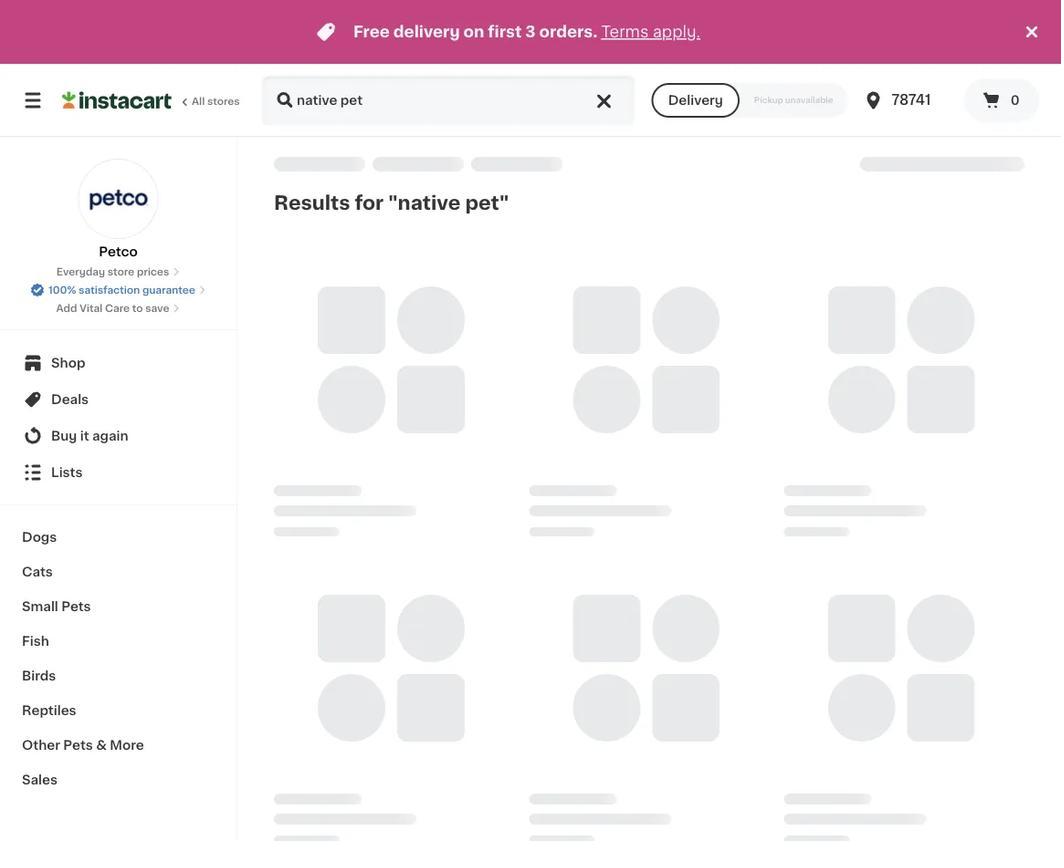 Task type: locate. For each thing, give the bounding box(es) containing it.
store
[[108, 267, 134, 277]]

limited time offer region
[[0, 0, 1021, 64]]

pets right small
[[61, 601, 91, 614]]

results
[[274, 193, 350, 212]]

pets for small
[[61, 601, 91, 614]]

small
[[22, 601, 58, 614]]

to
[[132, 304, 143, 314]]

add vital care to save link
[[56, 301, 180, 316]]

small pets link
[[11, 590, 226, 625]]

for
[[355, 193, 384, 212]]

other pets & more
[[22, 740, 144, 752]]

0 button
[[964, 79, 1039, 122]]

lists link
[[11, 455, 226, 491]]

fish
[[22, 636, 49, 648]]

shop
[[51, 357, 85, 370]]

reptiles
[[22, 705, 76, 718]]

first
[[488, 24, 522, 40]]

vital
[[80, 304, 103, 314]]

all stores
[[192, 96, 240, 106]]

apply.
[[653, 24, 700, 40]]

more
[[110, 740, 144, 752]]

save
[[145, 304, 169, 314]]

it
[[80, 430, 89, 443]]

small pets
[[22, 601, 91, 614]]

1 vertical spatial pets
[[63, 740, 93, 752]]

petco
[[99, 246, 138, 258]]

instacart logo image
[[62, 89, 172, 111]]

"native
[[388, 193, 461, 212]]

stores
[[207, 96, 240, 106]]

shop link
[[11, 345, 226, 382]]

all
[[192, 96, 205, 106]]

terms apply. link
[[601, 24, 700, 40]]

guarantee
[[142, 285, 195, 295]]

satisfaction
[[79, 285, 140, 295]]

buy it again link
[[11, 418, 226, 455]]

add
[[56, 304, 77, 314]]

78741 button
[[863, 75, 972, 126]]

0 vertical spatial pets
[[61, 601, 91, 614]]

pet"
[[465, 193, 509, 212]]

pets for other
[[63, 740, 93, 752]]

on
[[464, 24, 484, 40]]

cats link
[[11, 555, 226, 590]]

pets
[[61, 601, 91, 614], [63, 740, 93, 752]]

petco logo image
[[78, 159, 158, 239]]

pets left the &
[[63, 740, 93, 752]]

dogs link
[[11, 521, 226, 555]]

results for "native pet"
[[274, 193, 509, 212]]

None search field
[[261, 75, 635, 126]]

reptiles link
[[11, 694, 226, 729]]



Task type: describe. For each thing, give the bounding box(es) containing it.
everyday
[[56, 267, 105, 277]]

buy it again
[[51, 430, 128, 443]]

free delivery on first 3 orders. terms apply.
[[353, 24, 700, 40]]

0
[[1011, 94, 1020, 107]]

service type group
[[652, 83, 848, 118]]

prices
[[137, 267, 169, 277]]

delivery button
[[652, 83, 740, 118]]

100%
[[48, 285, 76, 295]]

other
[[22, 740, 60, 752]]

birds link
[[11, 659, 226, 694]]

Search field
[[263, 77, 633, 124]]

3
[[525, 24, 536, 40]]

sales
[[22, 774, 58, 787]]

delivery
[[393, 24, 460, 40]]

lists
[[51, 467, 83, 479]]

all stores link
[[62, 75, 241, 126]]

petco link
[[78, 159, 158, 261]]

other pets & more link
[[11, 729, 226, 763]]

fish link
[[11, 625, 226, 659]]

deals
[[51, 394, 89, 406]]

&
[[96, 740, 107, 752]]

78741
[[892, 94, 931, 107]]

again
[[92, 430, 128, 443]]

sales link
[[11, 763, 226, 798]]

dogs
[[22, 531, 57, 544]]

buy
[[51, 430, 77, 443]]

add vital care to save
[[56, 304, 169, 314]]

100% satisfaction guarantee
[[48, 285, 195, 295]]

deals link
[[11, 382, 226, 418]]

free
[[353, 24, 390, 40]]

delivery
[[668, 94, 723, 107]]

everyday store prices link
[[56, 265, 180, 279]]

orders.
[[539, 24, 598, 40]]

birds
[[22, 670, 56, 683]]

cats
[[22, 566, 53, 579]]

care
[[105, 304, 130, 314]]

everyday store prices
[[56, 267, 169, 277]]

100% satisfaction guarantee button
[[30, 279, 206, 298]]

terms
[[601, 24, 649, 40]]



Task type: vqa. For each thing, say whether or not it's contained in the screenshot.
left Instacart
no



